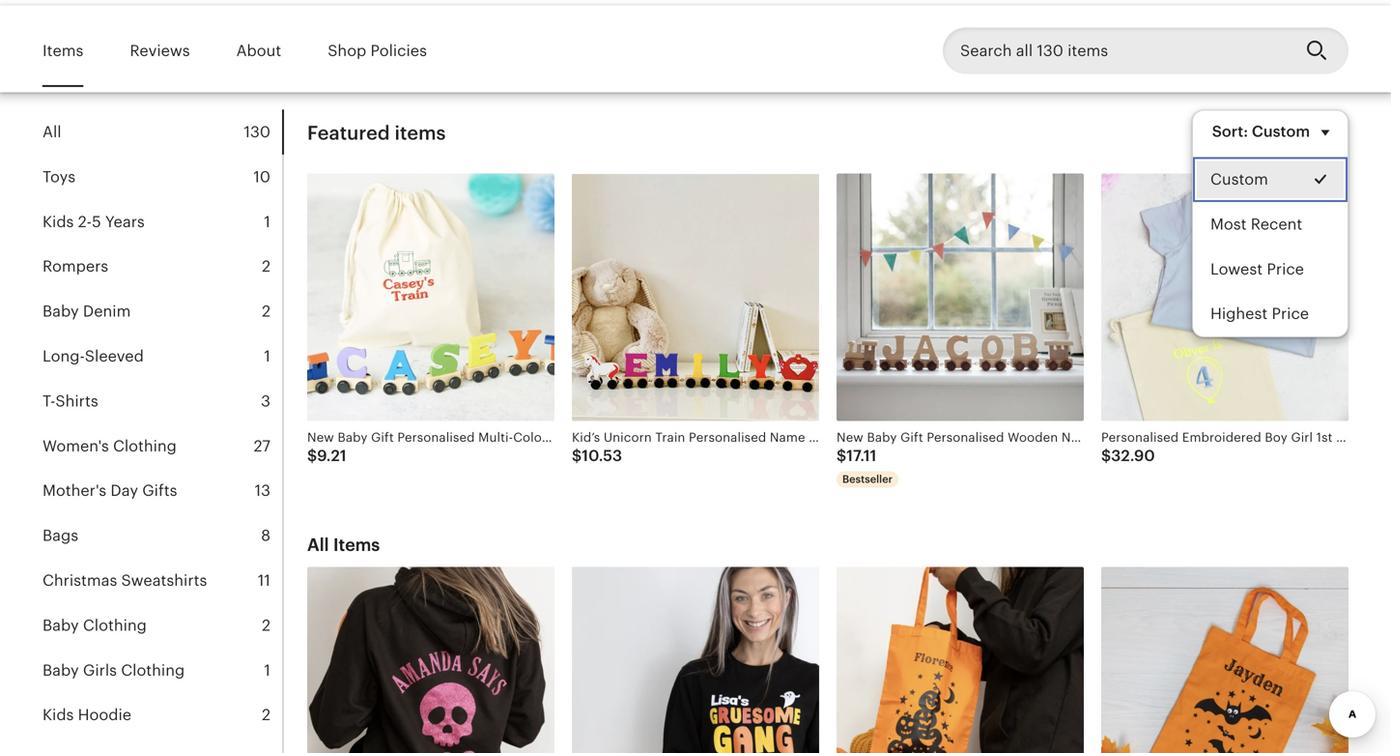 Task type: locate. For each thing, give the bounding box(es) containing it.
all up toys
[[43, 123, 61, 141]]

lowest price
[[1211, 260, 1305, 278]]

women's
[[43, 437, 109, 455]]

custom up most
[[1211, 171, 1269, 188]]

10.53
[[582, 447, 623, 465]]

tab
[[43, 110, 282, 155], [43, 155, 282, 199], [43, 199, 282, 244], [43, 244, 282, 289], [43, 289, 282, 334], [43, 334, 282, 379], [43, 379, 282, 424], [43, 424, 282, 469], [43, 469, 282, 513], [43, 513, 282, 558], [43, 558, 282, 603], [43, 603, 282, 648], [43, 648, 282, 693], [43, 693, 282, 738], [43, 738, 282, 753]]

6 tab from the top
[[43, 334, 282, 379]]

$ inside $ 17.11 bestseller
[[837, 447, 847, 465]]

gift
[[371, 430, 394, 445]]

day
[[111, 482, 138, 499]]

1 up 3
[[264, 348, 271, 365]]

custom inside button
[[1211, 171, 1269, 188]]

custom up "custom" button
[[1253, 123, 1311, 140]]

5 tab from the top
[[43, 289, 282, 334]]

3 $ from the left
[[837, 447, 847, 465]]

1 $ from the left
[[307, 447, 317, 465]]

baby clothing
[[43, 617, 147, 634]]

13 tab from the top
[[43, 648, 282, 693]]

baby inside new baby gift personalised multi-coloured wooden name letter train $ 9.21
[[338, 430, 368, 445]]

3 tab from the top
[[43, 199, 282, 244]]

wooden
[[574, 430, 624, 445]]

items
[[43, 42, 84, 59], [333, 535, 380, 555]]

1 vertical spatial price
[[1272, 305, 1310, 323]]

kids hoodie
[[43, 706, 131, 724]]

baby down christmas
[[43, 617, 79, 634]]

new
[[307, 430, 334, 445]]

$
[[307, 447, 317, 465], [572, 447, 582, 465], [837, 447, 847, 465], [1102, 447, 1112, 465]]

lowest
[[1211, 260, 1263, 278]]

clothing right girls
[[121, 661, 185, 679]]

t-shirts
[[43, 392, 98, 410]]

baby up long-
[[43, 303, 79, 320]]

1 vertical spatial 1
[[264, 348, 271, 365]]

tab containing toys
[[43, 155, 282, 199]]

tab containing kids hoodie
[[43, 693, 282, 738]]

sort: custom button
[[1201, 110, 1349, 156]]

most
[[1211, 215, 1247, 233]]

tab containing baby denim
[[43, 289, 282, 334]]

1 down 10
[[264, 213, 271, 230]]

1 vertical spatial clothing
[[83, 617, 147, 634]]

1 vertical spatial kids
[[43, 706, 74, 724]]

kids
[[43, 213, 74, 230], [43, 706, 74, 724]]

kids for kids hoodie
[[43, 706, 74, 724]]

2-
[[78, 213, 92, 230]]

personalised halloween sweatshirt, halloween,autumn clothing,fall sweater,unisex,halloween costume,ghost,halloween gang,black sweatshirt image
[[572, 567, 820, 753]]

2 tab from the top
[[43, 155, 282, 199]]

0 horizontal spatial all
[[43, 123, 61, 141]]

2 $ from the left
[[572, 447, 582, 465]]

1 vertical spatial all
[[307, 535, 329, 555]]

4 tab from the top
[[43, 244, 282, 289]]

tab containing mother's day gifts
[[43, 469, 282, 513]]

tab containing bags
[[43, 513, 282, 558]]

1 1 from the top
[[264, 213, 271, 230]]

t-
[[43, 392, 56, 410]]

11
[[258, 572, 271, 589]]

3 1 from the top
[[264, 661, 271, 679]]

girls
[[83, 661, 117, 679]]

menu
[[1193, 110, 1349, 337]]

9 tab from the top
[[43, 469, 282, 513]]

8 tab from the top
[[43, 424, 282, 469]]

custom
[[1253, 123, 1311, 140], [1211, 171, 1269, 188]]

clothing for baby clothing
[[83, 617, 147, 634]]

baby left girls
[[43, 661, 79, 679]]

1 vertical spatial custom
[[1211, 171, 1269, 188]]

about link
[[236, 29, 281, 73]]

$ for $ 10.53
[[572, 447, 582, 465]]

3 2 from the top
[[262, 617, 271, 634]]

items
[[395, 122, 446, 144]]

1 tab from the top
[[43, 110, 282, 155]]

price for lowest price
[[1268, 260, 1305, 278]]

7 tab from the top
[[43, 379, 282, 424]]

featured
[[307, 122, 390, 144]]

christmas sweatshirts
[[43, 572, 207, 589]]

shop
[[328, 42, 367, 59]]

most recent button
[[1194, 202, 1348, 247]]

1
[[264, 213, 271, 230], [264, 348, 271, 365], [264, 661, 271, 679]]

kids 2-5 years
[[43, 213, 145, 230]]

clothing up baby girls clothing
[[83, 617, 147, 634]]

1 kids from the top
[[43, 213, 74, 230]]

1 vertical spatial items
[[333, 535, 380, 555]]

long-
[[43, 348, 85, 365]]

0 vertical spatial 1
[[264, 213, 271, 230]]

0 vertical spatial all
[[43, 123, 61, 141]]

reviews link
[[130, 29, 190, 73]]

3
[[261, 392, 271, 410]]

baby up "9.21"
[[338, 430, 368, 445]]

kids left hoodie
[[43, 706, 74, 724]]

price inside button
[[1268, 260, 1305, 278]]

personalised halloween trick or treat bag orange gift bag tote bag happy halloween gifts for kids pumpkins childs halloween accessories image
[[837, 567, 1085, 753]]

2 vertical spatial clothing
[[121, 661, 185, 679]]

sort:
[[1213, 123, 1249, 140]]

4 2 from the top
[[262, 706, 271, 724]]

about
[[236, 42, 281, 59]]

0 vertical spatial kids
[[43, 213, 74, 230]]

2 1 from the top
[[264, 348, 271, 365]]

2 2 from the top
[[262, 303, 271, 320]]

tab containing kids 2-5 years
[[43, 199, 282, 244]]

tab containing t-shirts
[[43, 379, 282, 424]]

highest price
[[1211, 305, 1310, 323]]

1 horizontal spatial all
[[307, 535, 329, 555]]

all right 8
[[307, 535, 329, 555]]

8
[[261, 527, 271, 544]]

price inside 'button'
[[1272, 305, 1310, 323]]

gifts
[[142, 482, 177, 499]]

2
[[262, 258, 271, 275], [262, 303, 271, 320], [262, 617, 271, 634], [262, 706, 271, 724]]

1 for kids 2-5 years
[[264, 213, 271, 230]]

2 for kids hoodie
[[262, 706, 271, 724]]

custom button
[[1194, 157, 1348, 202]]

bags
[[43, 527, 78, 544]]

baby
[[43, 303, 79, 320], [338, 430, 368, 445], [43, 617, 79, 634], [43, 661, 79, 679]]

4 $ from the left
[[1102, 447, 1112, 465]]

price for highest price
[[1272, 305, 1310, 323]]

mother's
[[43, 482, 106, 499]]

1 2 from the top
[[262, 258, 271, 275]]

2 kids from the top
[[43, 706, 74, 724]]

menu containing custom
[[1193, 110, 1349, 337]]

kids left 2- on the top
[[43, 213, 74, 230]]

all inside the sections tab list
[[43, 123, 61, 141]]

10 tab from the top
[[43, 513, 282, 558]]

11 tab from the top
[[43, 558, 282, 603]]

12 tab from the top
[[43, 603, 282, 648]]

kid's unicorn train personalised name gift multi-coloured wooden name letter train, unicorn gift image
[[572, 174, 820, 421]]

0 vertical spatial custom
[[1253, 123, 1311, 140]]

tab containing baby clothing
[[43, 603, 282, 648]]

clothing up gifts
[[113, 437, 177, 455]]

2 vertical spatial 1
[[264, 661, 271, 679]]

1 down 11
[[264, 661, 271, 679]]

0 vertical spatial clothing
[[113, 437, 177, 455]]

price down lowest price button
[[1272, 305, 1310, 323]]

14 tab from the top
[[43, 693, 282, 738]]

train
[[706, 430, 736, 445]]

0 vertical spatial price
[[1268, 260, 1305, 278]]

price
[[1268, 260, 1305, 278], [1272, 305, 1310, 323]]

name
[[628, 430, 663, 445]]

9.21
[[317, 447, 347, 465]]

all
[[43, 123, 61, 141], [307, 535, 329, 555]]

clothing
[[113, 437, 177, 455], [83, 617, 147, 634], [121, 661, 185, 679]]

0 vertical spatial items
[[43, 42, 84, 59]]

price down recent
[[1268, 260, 1305, 278]]

2 for rompers
[[262, 258, 271, 275]]



Task type: vqa. For each thing, say whether or not it's contained in the screenshot.


Task type: describe. For each thing, give the bounding box(es) containing it.
baby for baby girls clothing
[[43, 661, 79, 679]]

christmas
[[43, 572, 117, 589]]

$ 10.53
[[572, 447, 623, 465]]

years
[[105, 213, 145, 230]]

items link
[[43, 29, 84, 73]]

baby for baby denim
[[43, 303, 79, 320]]

personalised embroidered boy girl 1st 2nd party t shirt top, baby and kids birthday t shirt balloon design, personalised gift bag, baby gift image
[[1102, 174, 1349, 421]]

130
[[244, 123, 271, 141]]

1 horizontal spatial items
[[333, 535, 380, 555]]

featured items
[[307, 122, 446, 144]]

tab containing women's clothing
[[43, 424, 282, 469]]

shirts
[[56, 392, 98, 410]]

1 for baby girls clothing
[[264, 661, 271, 679]]

baby girls clothing
[[43, 661, 185, 679]]

1 for long-sleeved
[[264, 348, 271, 365]]

27
[[254, 437, 271, 455]]

clothing for women's clothing
[[113, 437, 177, 455]]

recent
[[1251, 215, 1303, 233]]

$ 32.90
[[1102, 447, 1156, 465]]

sections tab list
[[43, 110, 284, 753]]

bestseller
[[843, 473, 893, 485]]

women's clothing
[[43, 437, 177, 455]]

lowest price button
[[1194, 247, 1348, 292]]

kids for kids 2-5 years
[[43, 213, 74, 230]]

sweatshirts
[[121, 572, 207, 589]]

hoodie
[[78, 706, 131, 724]]

10
[[254, 168, 271, 186]]

tab containing baby girls clothing
[[43, 648, 282, 693]]

highest
[[1211, 305, 1268, 323]]

32.90
[[1112, 447, 1156, 465]]

policies
[[371, 42, 427, 59]]

5
[[92, 213, 101, 230]]

all for all items
[[307, 535, 329, 555]]

new baby gift personalised multi-coloured wooden name letter train $ 9.21
[[307, 430, 736, 465]]

2 for baby clothing
[[262, 617, 271, 634]]

17.11
[[847, 447, 877, 465]]

tab containing christmas sweatshirts
[[43, 558, 282, 603]]

multi-
[[479, 430, 514, 445]]

long-sleeved
[[43, 348, 144, 365]]

new baby gift personalised wooden name letter train with embroidered personalised gift bag image
[[837, 174, 1085, 421]]

tab containing long-sleeved
[[43, 334, 282, 379]]

tab containing rompers
[[43, 244, 282, 289]]

baby for baby clothing
[[43, 617, 79, 634]]

2 for baby denim
[[262, 303, 271, 320]]

coloured
[[514, 430, 570, 445]]

tab containing all
[[43, 110, 282, 155]]

sleeved
[[85, 348, 144, 365]]

$ inside new baby gift personalised multi-coloured wooden name letter train $ 9.21
[[307, 447, 317, 465]]

letter
[[667, 430, 703, 445]]

denim
[[83, 303, 131, 320]]

custom inside dropdown button
[[1253, 123, 1311, 140]]

$ for $ 17.11 bestseller
[[837, 447, 847, 465]]

personalised
[[398, 430, 475, 445]]

toys
[[43, 168, 76, 186]]

shop policies link
[[328, 29, 427, 73]]

$ for $ 32.90
[[1102, 447, 1112, 465]]

mother's day gifts
[[43, 482, 177, 499]]

highest price button
[[1194, 292, 1348, 337]]

new baby gift personalised multi-coloured wooden name letter train image
[[307, 174, 555, 421]]

rompers
[[43, 258, 108, 275]]

13
[[255, 482, 271, 499]]

personalised halloween trick or treat bag orange gift bag tote bag happy halloween gifts for kids black bats childs halloween accessories image
[[1102, 567, 1349, 753]]

shop policies
[[328, 42, 427, 59]]

all items
[[307, 535, 380, 555]]

baby denim
[[43, 303, 131, 320]]

reviews
[[130, 42, 190, 59]]

Search all 130 items text field
[[943, 28, 1291, 74]]

all for all
[[43, 123, 61, 141]]

personalised halloween hoodie,halloween,womens hoodie,halloween costume,skull,black hoodie, pink glitter print, print on back,ladies hoodie image
[[307, 567, 555, 753]]

15 tab from the top
[[43, 738, 282, 753]]

sort: custom
[[1213, 123, 1311, 140]]

0 horizontal spatial items
[[43, 42, 84, 59]]

most recent
[[1211, 215, 1303, 233]]

$ 17.11 bestseller
[[837, 447, 893, 485]]



